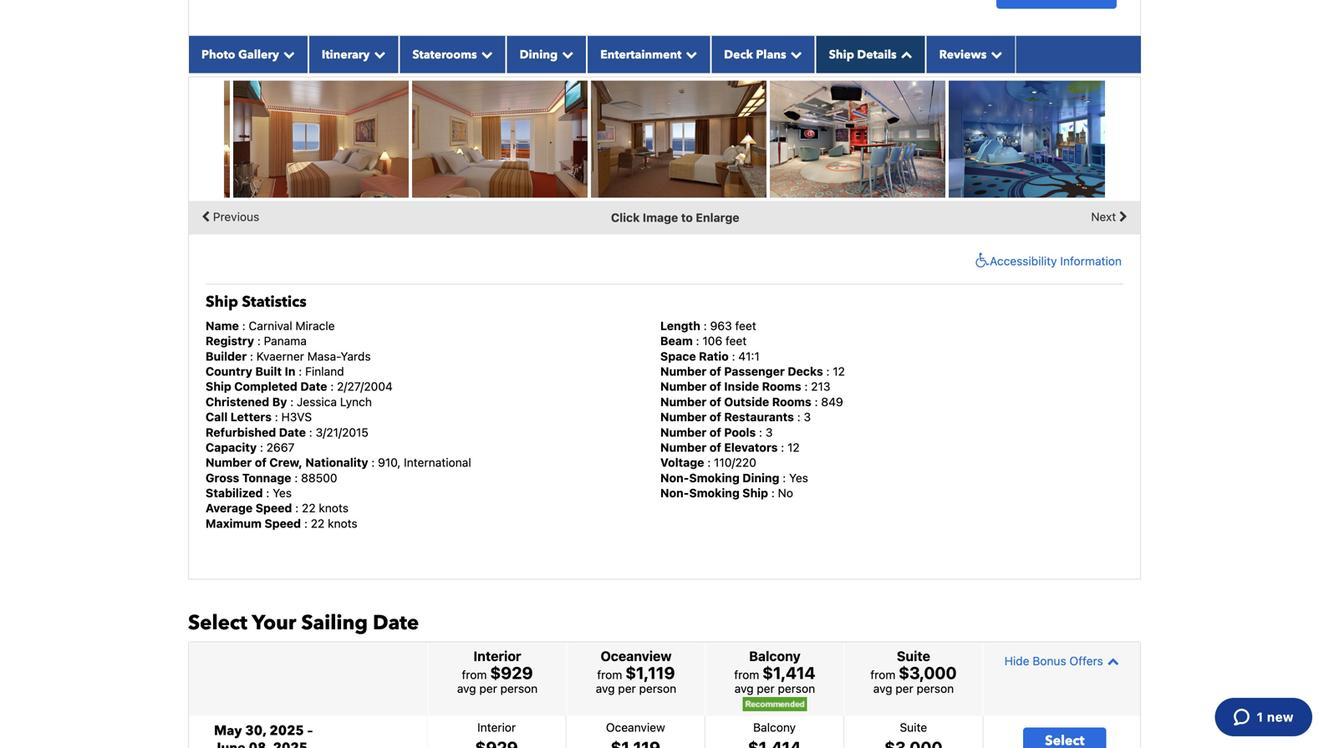 Task type: locate. For each thing, give the bounding box(es) containing it.
from for $929
[[462, 668, 487, 682]]

0 vertical spatial speed
[[256, 501, 292, 515]]

1 vertical spatial interior
[[477, 720, 516, 734]]

avg left the $1,119
[[596, 682, 615, 695]]

statistics
[[242, 292, 307, 312]]

0 vertical spatial non-
[[660, 471, 689, 485]]

from inside "balcony from $1,414 avg per person"
[[734, 668, 759, 682]]

interior for interior from $929 avg per person
[[473, 648, 521, 664]]

1 vertical spatial balcony
[[753, 720, 796, 734]]

2 person from the left
[[639, 682, 676, 695]]

rooms down "213" at bottom
[[772, 395, 812, 409]]

avg left $929
[[457, 682, 476, 695]]

4 avg from the left
[[873, 682, 892, 695]]

chevron up image
[[897, 48, 913, 60], [1103, 655, 1119, 667]]

from inside oceanview from $1,119 avg per person
[[597, 668, 622, 682]]

previous
[[210, 210, 259, 223]]

per inside "balcony from $1,414 avg per person"
[[757, 682, 775, 695]]

of inside ship statistics name : carnival miracle registry : panama builder : kvaerner masa-yards country built in : finland ship completed date : 2/27/2004 christened by : jessica lynch call letters : h3vs refurbished date : 3/21/2015 capacity : 2667 number of crew, nationality : 910, international gross tonnage : 88500 stabilized : yes average speed : 22 knots maximum speed : 22 knots
[[255, 456, 267, 470]]

number inside ship statistics name : carnival miracle registry : panama builder : kvaerner masa-yards country built in : finland ship completed date : 2/27/2004 christened by : jessica lynch call letters : h3vs refurbished date : 3/21/2015 capacity : 2667 number of crew, nationality : 910, international gross tonnage : 88500 stabilized : yes average speed : 22 knots maximum speed : 22 knots
[[206, 456, 252, 470]]

hide
[[1005, 654, 1030, 668]]

88500
[[301, 471, 337, 485]]

12 right 'elevators'
[[787, 441, 800, 454]]

may 30, 2025 –
[[214, 722, 313, 740]]

of left outside
[[710, 395, 721, 409]]

dining inside 'dropdown button'
[[520, 47, 558, 63]]

yes up no
[[789, 471, 808, 485]]

1 horizontal spatial 12
[[833, 364, 845, 378]]

click
[[611, 210, 640, 224]]

deck
[[724, 47, 753, 63]]

date down h3vs
[[279, 425, 306, 439]]

yes down tonnage
[[273, 486, 292, 500]]

from for $1,414
[[734, 668, 759, 682]]

interior
[[473, 648, 521, 664], [477, 720, 516, 734]]

1 from from the left
[[462, 668, 487, 682]]

oceanview inside oceanview from $1,119 avg per person
[[601, 648, 672, 664]]

interior image
[[54, 81, 230, 198]]

from left $3,000
[[870, 668, 896, 682]]

date right "sailing"
[[373, 609, 419, 637]]

1 person from the left
[[500, 682, 538, 695]]

person inside suite from $3,000 avg per person
[[917, 682, 954, 695]]

avg inside interior from $929 avg per person
[[457, 682, 476, 695]]

oceanview for oceanview
[[606, 720, 665, 734]]

person inside interior from $929 avg per person
[[500, 682, 538, 695]]

0 horizontal spatial yes
[[273, 486, 292, 500]]

oceanview from $1,119 avg per person
[[596, 648, 676, 695]]

avg for $3,000
[[873, 682, 892, 695]]

4 chevron down image from the left
[[558, 48, 574, 60]]

0 horizontal spatial chevron up image
[[897, 48, 913, 60]]

date up "jessica"
[[300, 380, 327, 393]]

2 avg from the left
[[596, 682, 615, 695]]

balcony for balcony from $1,414 avg per person
[[749, 648, 801, 664]]

bonus
[[1033, 654, 1066, 668]]

chevron down image for dining
[[558, 48, 574, 60]]

chevron down image inside the entertainment dropdown button
[[682, 48, 697, 60]]

yes inside ship statistics name : carnival miracle registry : panama builder : kvaerner masa-yards country built in : finland ship completed date : 2/27/2004 christened by : jessica lynch call letters : h3vs refurbished date : 3/21/2015 capacity : 2667 number of crew, nationality : 910, international gross tonnage : 88500 stabilized : yes average speed : 22 knots maximum speed : 22 knots
[[273, 486, 292, 500]]

1 vertical spatial knots
[[328, 517, 357, 530]]

1 chevron down image from the left
[[279, 48, 295, 60]]

dining inside length : 963 feet beam : 106 feet space ratio : 41:1 number of passenger decks : 12 number of inside rooms : 213 number of outside rooms : 849 number of restaurants : 3 number of pools : 3 number of elevators : 12 voltage : 110/220 non-smoking dining : yes non-smoking ship : no
[[743, 471, 779, 485]]

crew,
[[269, 456, 303, 470]]

smoking
[[689, 471, 740, 485], [689, 486, 740, 500]]

balcony for balcony
[[753, 720, 796, 734]]

1 vertical spatial speed
[[264, 517, 301, 530]]

chevron down image inside "staterooms" dropdown button
[[477, 48, 493, 60]]

1 vertical spatial 3
[[766, 425, 773, 439]]

from left $929
[[462, 668, 487, 682]]

registry
[[206, 334, 254, 348]]

chevron down image for entertainment
[[682, 48, 697, 60]]

1 vertical spatial 22
[[311, 517, 325, 530]]

1 vertical spatial yes
[[273, 486, 292, 500]]

chevron up image for ship details
[[897, 48, 913, 60]]

0 vertical spatial balcony
[[749, 648, 801, 664]]

person inside oceanview from $1,119 avg per person
[[639, 682, 676, 695]]

person for $929
[[500, 682, 538, 695]]

chevron down image
[[279, 48, 295, 60], [370, 48, 386, 60], [477, 48, 493, 60], [558, 48, 574, 60], [682, 48, 697, 60], [786, 48, 802, 60], [987, 48, 1003, 60]]

accessibility information link
[[971, 252, 1122, 269]]

106
[[703, 334, 722, 348]]

knots
[[319, 501, 349, 515], [328, 517, 357, 530]]

avg inside oceanview from $1,119 avg per person
[[596, 682, 615, 695]]

2/27/2004
[[337, 380, 393, 393]]

feet up 41:1
[[726, 334, 747, 348]]

1 horizontal spatial chevron up image
[[1103, 655, 1119, 667]]

3 down decks
[[804, 410, 811, 424]]

3
[[804, 410, 811, 424], [766, 425, 773, 439]]

0 horizontal spatial dining
[[520, 47, 558, 63]]

1 vertical spatial rooms
[[772, 395, 812, 409]]

0 vertical spatial 3
[[804, 410, 811, 424]]

chevron down image inside deck plans dropdown button
[[786, 48, 802, 60]]

0 vertical spatial smoking
[[689, 471, 740, 485]]

avg left $3,000
[[873, 682, 892, 695]]

balcony image
[[412, 81, 588, 198]]

suite
[[897, 648, 930, 664], [900, 720, 927, 734]]

1 avg from the left
[[457, 682, 476, 695]]

1 horizontal spatial dining
[[743, 471, 779, 485]]

stabilized
[[206, 486, 263, 500]]

avg inside "balcony from $1,414 avg per person"
[[735, 682, 754, 695]]

avg inside suite from $3,000 avg per person
[[873, 682, 892, 695]]

in
[[285, 364, 295, 378]]

3 from from the left
[[734, 668, 759, 682]]

1 vertical spatial suite
[[900, 720, 927, 734]]

wheelchair image
[[971, 252, 990, 269]]

previous link
[[197, 204, 259, 229]]

0 horizontal spatial 3
[[766, 425, 773, 439]]

balcony
[[749, 648, 801, 664], [753, 720, 796, 734]]

lynch
[[340, 395, 372, 409]]

0 vertical spatial oceanview
[[601, 648, 672, 664]]

from left the $1,119
[[597, 668, 622, 682]]

suite image
[[591, 81, 767, 198]]

ship left details
[[829, 47, 854, 63]]

interior inside interior from $929 avg per person
[[473, 648, 521, 664]]

chevron up image left reviews
[[897, 48, 913, 60]]

1 per from the left
[[479, 682, 497, 695]]

ship
[[829, 47, 854, 63], [206, 292, 238, 312], [206, 380, 231, 393], [743, 486, 768, 500]]

chevron up image right bonus
[[1103, 655, 1119, 667]]

0 vertical spatial feet
[[735, 319, 756, 333]]

finland
[[305, 364, 344, 378]]

balcony inside "balcony from $1,414 avg per person"
[[749, 648, 801, 664]]

christened
[[206, 395, 269, 409]]

feet right 963
[[735, 319, 756, 333]]

2 smoking from the top
[[689, 486, 740, 500]]

3 chevron down image from the left
[[477, 48, 493, 60]]

date
[[300, 380, 327, 393], [279, 425, 306, 439], [373, 609, 419, 637]]

4 from from the left
[[870, 668, 896, 682]]

chevron up image inside ship details 'dropdown button'
[[897, 48, 913, 60]]

interior from $929 avg per person
[[457, 648, 538, 695]]

3 person from the left
[[778, 682, 815, 695]]

of up tonnage
[[255, 456, 267, 470]]

deck plans
[[724, 47, 786, 63]]

suite inside suite from $3,000 avg per person
[[897, 648, 930, 664]]

gallery
[[238, 47, 279, 63]]

12 up '849'
[[833, 364, 845, 378]]

may
[[214, 722, 242, 740]]

completed
[[234, 380, 297, 393]]

chevron down image inside itinerary dropdown button
[[370, 48, 386, 60]]

person inside "balcony from $1,414 avg per person"
[[778, 682, 815, 695]]

chevron right image
[[1119, 204, 1128, 229]]

ship left no
[[743, 486, 768, 500]]

avg
[[457, 682, 476, 695], [596, 682, 615, 695], [735, 682, 754, 695], [873, 682, 892, 695]]

of
[[710, 364, 721, 378], [710, 380, 721, 393], [710, 395, 721, 409], [710, 410, 721, 424], [710, 425, 721, 439], [710, 441, 721, 454], [255, 456, 267, 470]]

0 horizontal spatial 12
[[787, 441, 800, 454]]

30,
[[245, 722, 266, 740]]

chevron down image inside the photo gallery dropdown button
[[279, 48, 295, 60]]

voltage
[[660, 456, 704, 470]]

0 vertical spatial 12
[[833, 364, 845, 378]]

chevron up image inside hide bonus offers link
[[1103, 655, 1119, 667]]

decks
[[788, 364, 823, 378]]

from inside interior from $929 avg per person
[[462, 668, 487, 682]]

5 chevron down image from the left
[[682, 48, 697, 60]]

1 non- from the top
[[660, 471, 689, 485]]

oceanview
[[601, 648, 672, 664], [606, 720, 665, 734]]

3 avg from the left
[[735, 682, 754, 695]]

3 down restaurants
[[766, 425, 773, 439]]

0 vertical spatial yes
[[789, 471, 808, 485]]

name
[[206, 319, 239, 333]]

gross
[[206, 471, 239, 485]]

person for $1,414
[[778, 682, 815, 695]]

balcony up recommended image
[[749, 648, 801, 664]]

ship inside length : 963 feet beam : 106 feet space ratio : 41:1 number of passenger decks : 12 number of inside rooms : 213 number of outside rooms : 849 number of restaurants : 3 number of pools : 3 number of elevators : 12 voltage : 110/220 non-smoking dining : yes non-smoking ship : no
[[743, 486, 768, 500]]

from
[[462, 668, 487, 682], [597, 668, 622, 682], [734, 668, 759, 682], [870, 668, 896, 682]]

1 horizontal spatial yes
[[789, 471, 808, 485]]

per
[[479, 682, 497, 695], [618, 682, 636, 695], [757, 682, 775, 695], [896, 682, 914, 695]]

avg up recommended image
[[735, 682, 754, 695]]

entertainment
[[600, 47, 682, 63]]

1 vertical spatial dining
[[743, 471, 779, 485]]

restaurants
[[724, 410, 794, 424]]

1 vertical spatial smoking
[[689, 486, 740, 500]]

ship up name at the top of page
[[206, 292, 238, 312]]

hide bonus offers
[[1005, 654, 1103, 668]]

ship statistics name : carnival miracle registry : panama builder : kvaerner masa-yards country built in : finland ship completed date : 2/27/2004 christened by : jessica lynch call letters : h3vs refurbished date : 3/21/2015 capacity : 2667 number of crew, nationality : 910, international gross tonnage : 88500 stabilized : yes average speed : 22 knots maximum speed : 22 knots
[[206, 292, 471, 530]]

22
[[302, 501, 316, 515], [311, 517, 325, 530]]

chevron down image inside reviews dropdown button
[[987, 48, 1003, 60]]

4 per from the left
[[896, 682, 914, 695]]

balcony down recommended image
[[753, 720, 796, 734]]

outside
[[724, 395, 769, 409]]

$929
[[490, 663, 533, 682]]

2 chevron down image from the left
[[370, 48, 386, 60]]

0 vertical spatial suite
[[897, 648, 930, 664]]

0 vertical spatial dining
[[520, 47, 558, 63]]

rooms down decks
[[762, 380, 801, 393]]

2025
[[270, 722, 304, 740]]

1 vertical spatial non-
[[660, 486, 689, 500]]

2 from from the left
[[597, 668, 622, 682]]

masa-
[[307, 349, 341, 363]]

reviews
[[939, 47, 987, 63]]

from for $3,000
[[870, 668, 896, 682]]

1 vertical spatial chevron up image
[[1103, 655, 1119, 667]]

yes inside length : 963 feet beam : 106 feet space ratio : 41:1 number of passenger decks : 12 number of inside rooms : 213 number of outside rooms : 849 number of restaurants : 3 number of pools : 3 number of elevators : 12 voltage : 110/220 non-smoking dining : yes non-smoking ship : no
[[789, 471, 808, 485]]

beam
[[660, 334, 693, 348]]

oceanview for oceanview from $1,119 avg per person
[[601, 648, 672, 664]]

2 per from the left
[[618, 682, 636, 695]]

from up recommended image
[[734, 668, 759, 682]]

chevron down image inside dining 'dropdown button'
[[558, 48, 574, 60]]

41:1
[[738, 349, 760, 363]]

per inside interior from $929 avg per person
[[479, 682, 497, 695]]

per inside suite from $3,000 avg per person
[[896, 682, 914, 695]]

your
[[252, 609, 296, 637]]

0 vertical spatial interior
[[473, 648, 521, 664]]

4 person from the left
[[917, 682, 954, 695]]

per inside oceanview from $1,119 avg per person
[[618, 682, 636, 695]]

0 vertical spatial rooms
[[762, 380, 801, 393]]

7 chevron down image from the left
[[987, 48, 1003, 60]]

next link
[[1091, 204, 1132, 229]]

3 per from the left
[[757, 682, 775, 695]]

avg for $1,414
[[735, 682, 754, 695]]

ship details button
[[816, 36, 926, 73]]

panama
[[264, 334, 307, 348]]

country
[[206, 364, 252, 378]]

1 smoking from the top
[[689, 471, 740, 485]]

chevron down image for photo gallery
[[279, 48, 295, 60]]

0 vertical spatial chevron up image
[[897, 48, 913, 60]]

ship down country
[[206, 380, 231, 393]]

from inside suite from $3,000 avg per person
[[870, 668, 896, 682]]

length
[[660, 319, 700, 333]]

6 chevron down image from the left
[[786, 48, 802, 60]]

1 vertical spatial oceanview
[[606, 720, 665, 734]]



Task type: describe. For each thing, give the bounding box(es) containing it.
call
[[206, 410, 228, 424]]

of left restaurants
[[710, 410, 721, 424]]

2667
[[266, 441, 295, 454]]

chevron up image for hide bonus offers
[[1103, 655, 1119, 667]]

international
[[404, 456, 471, 470]]

miracle
[[295, 319, 335, 333]]

select your sailing date main content
[[0, 0, 1149, 748]]

1 horizontal spatial 3
[[804, 410, 811, 424]]

chevron down image for staterooms
[[477, 48, 493, 60]]

accessibility
[[990, 254, 1057, 268]]

average
[[206, 501, 253, 515]]

jessica
[[297, 395, 337, 409]]

2 non- from the top
[[660, 486, 689, 500]]

pools
[[724, 425, 756, 439]]

per for $929
[[479, 682, 497, 695]]

balcony from $1,414 avg per person
[[734, 648, 816, 695]]

0 vertical spatial knots
[[319, 501, 349, 515]]

no
[[778, 486, 793, 500]]

details
[[857, 47, 897, 63]]

next
[[1091, 210, 1119, 223]]

of left inside in the right of the page
[[710, 380, 721, 393]]

maximum
[[206, 517, 262, 530]]

capacity
[[206, 441, 257, 454]]

inside
[[724, 380, 759, 393]]

photo
[[201, 47, 235, 63]]

length : 963 feet beam : 106 feet space ratio : 41:1 number of passenger decks : 12 number of inside rooms : 213 number of outside rooms : 849 number of restaurants : 3 number of pools : 3 number of elevators : 12 voltage : 110/220 non-smoking dining : yes non-smoking ship : no
[[660, 319, 845, 500]]

$1,414
[[762, 663, 816, 682]]

passenger
[[724, 364, 785, 378]]

chevron left image
[[201, 204, 210, 229]]

entertainment button
[[587, 36, 711, 73]]

photo gallery image thumbnails navigation
[[189, 201, 1140, 234]]

oceanview image
[[233, 81, 409, 198]]

1 vertical spatial 12
[[787, 441, 800, 454]]

interior for interior
[[477, 720, 516, 734]]

h3vs
[[281, 410, 312, 424]]

builder
[[206, 349, 247, 363]]

suite for suite from $3,000 avg per person
[[897, 648, 930, 664]]

0 vertical spatial date
[[300, 380, 327, 393]]

2 vertical spatial date
[[373, 609, 419, 637]]

of left pools
[[710, 425, 721, 439]]

kvaerner
[[256, 349, 304, 363]]

of down ratio
[[710, 364, 721, 378]]

enlarge
[[696, 210, 739, 224]]

image
[[643, 210, 678, 224]]

camp ocean: penguins image
[[949, 81, 1124, 198]]

itinerary
[[322, 47, 370, 63]]

space
[[660, 349, 696, 363]]

per for $1,119
[[618, 682, 636, 695]]

1 vertical spatial date
[[279, 425, 306, 439]]

of up 110/220
[[710, 441, 721, 454]]

ship inside 'dropdown button'
[[829, 47, 854, 63]]

chevron down image for itinerary
[[370, 48, 386, 60]]

849
[[821, 395, 843, 409]]

avg for $929
[[457, 682, 476, 695]]

staterooms button
[[399, 36, 506, 73]]

sailing
[[301, 609, 368, 637]]

built
[[255, 364, 282, 378]]

plans
[[756, 47, 786, 63]]

$1,119
[[625, 663, 675, 682]]

110/220
[[714, 456, 756, 470]]

elevators
[[724, 441, 778, 454]]

to
[[681, 210, 693, 224]]

itinerary button
[[308, 36, 399, 73]]

3/21/2015
[[316, 425, 369, 439]]

0 vertical spatial 22
[[302, 501, 316, 515]]

information
[[1060, 254, 1122, 268]]

dining button
[[506, 36, 587, 73]]

accessibility information
[[990, 254, 1122, 268]]

ratio
[[699, 349, 729, 363]]

staterooms
[[412, 47, 477, 63]]

963
[[710, 319, 732, 333]]

suite from $3,000 avg per person
[[870, 648, 957, 695]]

letters
[[231, 410, 272, 424]]

by
[[272, 395, 287, 409]]

select
[[188, 609, 247, 637]]

910,
[[378, 456, 401, 470]]

photo gallery button
[[188, 36, 308, 73]]

chevron down image for reviews
[[987, 48, 1003, 60]]

suite for suite
[[900, 720, 927, 734]]

carnival
[[249, 319, 292, 333]]

recommended image
[[743, 697, 807, 711]]

person for $1,119
[[639, 682, 676, 695]]

213
[[811, 380, 831, 393]]

per for $1,414
[[757, 682, 775, 695]]

$3,000
[[899, 663, 957, 682]]

avg for $1,119
[[596, 682, 615, 695]]

offers
[[1070, 654, 1103, 668]]

reviews button
[[926, 36, 1016, 73]]

chevron down image for deck plans
[[786, 48, 802, 60]]

person for $3,000
[[917, 682, 954, 695]]

–
[[307, 722, 313, 740]]

photo gallery
[[201, 47, 279, 63]]

1 vertical spatial feet
[[726, 334, 747, 348]]

club o2 image
[[770, 81, 945, 198]]

nationality
[[305, 456, 368, 470]]

from for $1,119
[[597, 668, 622, 682]]

refurbished
[[206, 425, 276, 439]]

per for $3,000
[[896, 682, 914, 695]]

deck plans button
[[711, 36, 816, 73]]

tonnage
[[242, 471, 291, 485]]

yards
[[341, 349, 371, 363]]

click image to enlarge
[[611, 210, 739, 224]]



Task type: vqa. For each thing, say whether or not it's contained in the screenshot.


